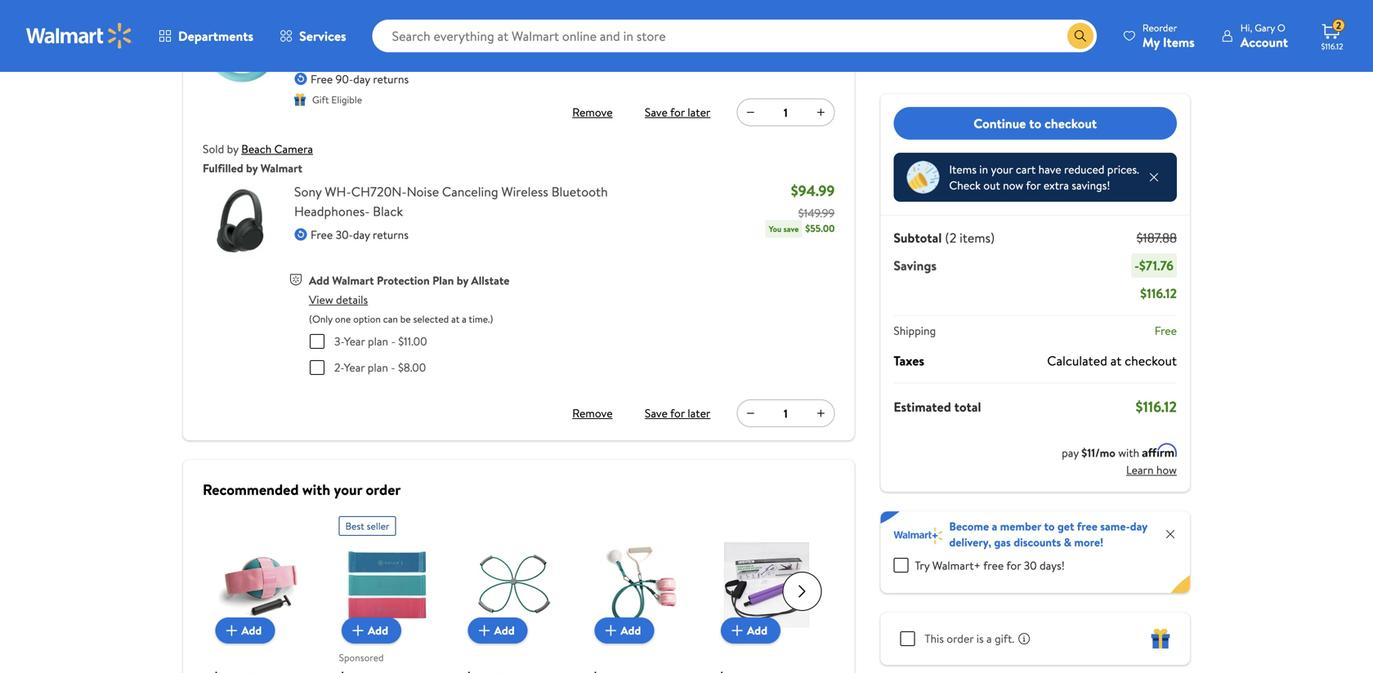 Task type: locate. For each thing, give the bounding box(es) containing it.
gary
[[1255, 21, 1275, 35]]

1 plan from the top
[[368, 334, 388, 349]]

0 vertical spatial later
[[688, 104, 711, 120]]

hi, gary o account
[[1241, 21, 1288, 51]]

sony
[[294, 183, 322, 201]]

1 vertical spatial at
[[1111, 352, 1122, 370]]

sold
[[203, 141, 224, 157]]

0 horizontal spatial to
[[1029, 114, 1042, 132]]

decrease quantity homegym weight ring resistance training tone and exercise 10-pound, 12" x 12", current quantity 1 image
[[744, 106, 757, 119]]

add for second add button from the right
[[621, 623, 641, 639]]

1 1 from the top
[[784, 104, 788, 120]]

same-
[[1101, 519, 1130, 535]]

year for 3-
[[344, 334, 365, 349]]

at right selected
[[451, 312, 460, 326]]

and
[[571, 10, 591, 28]]

to left get
[[1044, 519, 1055, 535]]

1 vertical spatial save
[[784, 224, 799, 235]]

1 save from the top
[[645, 104, 668, 120]]

1 vertical spatial remove button
[[566, 401, 619, 427]]

0 vertical spatial year
[[344, 334, 365, 349]]

remove button
[[566, 99, 619, 125], [566, 401, 619, 427]]

0 vertical spatial a
[[462, 312, 467, 326]]

close walmart plus section image
[[1164, 528, 1177, 541]]

$11/mo
[[1082, 445, 1116, 461]]

0 vertical spatial you
[[772, 51, 785, 62]]

save for later left decrease quantity homegym weight ring resistance training tone and exercise 10-pound, 12" x 12", current quantity 1 image
[[645, 104, 711, 120]]

2 plan from the top
[[368, 360, 388, 376]]

- for $8.00
[[391, 360, 395, 376]]

2 add to cart image from the left
[[601, 621, 621, 641]]

1 vertical spatial 1
[[784, 406, 788, 422]]

walmart
[[261, 160, 302, 176], [332, 273, 374, 289]]

2 horizontal spatial add to cart image
[[728, 621, 747, 641]]

1 vertical spatial returns
[[373, 227, 409, 243]]

0 vertical spatial your
[[991, 161, 1013, 177]]

$94.99 $149.99 you save $55.00
[[769, 181, 835, 235]]

out
[[984, 177, 1000, 193]]

is
[[977, 631, 984, 647]]

$8.00
[[398, 360, 426, 376]]

1 right decrease quantity sony wh-ch720n-noise canceling wireless bluetooth headphones- black, current quantity 1 icon
[[784, 406, 788, 422]]

0 horizontal spatial 12"
[[404, 29, 419, 47]]

gifting image
[[1151, 630, 1171, 649]]

reorder my items
[[1143, 21, 1195, 51]]

continue to checkout
[[974, 114, 1097, 132]]

1 save for later button from the top
[[642, 99, 714, 125]]

2 save for later button from the top
[[642, 401, 714, 427]]

add to cart image
[[222, 621, 241, 641], [601, 621, 621, 641], [728, 621, 747, 641]]

Search search field
[[372, 20, 1097, 52]]

checkout inside button
[[1045, 114, 1097, 132]]

0 vertical spatial save
[[645, 104, 668, 120]]

$149.99
[[798, 205, 835, 221]]

best seller
[[346, 520, 390, 533]]

2 vertical spatial day
[[1130, 519, 1148, 535]]

1 horizontal spatial 12"
[[432, 29, 448, 47]]

0 vertical spatial save
[[787, 51, 803, 62]]

returns down black
[[373, 227, 409, 243]]

1 later from the top
[[688, 104, 711, 120]]

day left close walmart plus section image
[[1130, 519, 1148, 535]]

0 vertical spatial returns
[[373, 71, 409, 87]]

(2
[[945, 229, 957, 247]]

delivery,
[[949, 535, 992, 551]]

your
[[991, 161, 1013, 177], [334, 480, 362, 500]]

1 year from the top
[[344, 334, 365, 349]]

day up eligible
[[353, 71, 370, 87]]

black
[[373, 202, 403, 220]]

0 vertical spatial remove button
[[566, 99, 619, 125]]

1 vertical spatial remove
[[572, 405, 613, 421]]

day
[[353, 71, 370, 87], [353, 227, 370, 243], [1130, 519, 1148, 535]]

1 vertical spatial later
[[688, 405, 711, 421]]

0 horizontal spatial add to cart image
[[348, 621, 368, 641]]

0 vertical spatial at
[[451, 312, 460, 326]]

walmart up details
[[332, 273, 374, 289]]

reduced
[[1064, 161, 1105, 177]]

days!
[[1040, 558, 1065, 574]]

1 horizontal spatial add to cart image
[[475, 621, 494, 641]]

free up calculated at checkout
[[1155, 323, 1177, 339]]

0 vertical spatial remove
[[572, 104, 613, 120]]

2 year from the top
[[344, 360, 365, 376]]

free down gas
[[984, 558, 1004, 574]]

2 horizontal spatial by
[[457, 273, 468, 289]]

0 vertical spatial save for later button
[[642, 99, 714, 125]]

cart
[[1016, 161, 1036, 177]]

1 vertical spatial year
[[344, 360, 365, 376]]

1 horizontal spatial your
[[991, 161, 1013, 177]]

save for later button
[[642, 99, 714, 125], [642, 401, 714, 427]]

increase quantity sony wh-ch720n-noise canceling wireless bluetooth headphones- black, current quantity 1 image
[[815, 407, 828, 420]]

12" left x
[[404, 29, 419, 47]]

to inside become a member to get free same-day delivery, gas discounts & more!
[[1044, 519, 1055, 535]]

year for 2-
[[344, 360, 365, 376]]

add to cart image
[[348, 621, 368, 641], [475, 621, 494, 641]]

save left $16.76
[[787, 51, 803, 62]]

save for save for later button related to decrease quantity homegym weight ring resistance training tone and exercise 10-pound, 12" x 12", current quantity 1 image
[[645, 104, 668, 120]]

0 horizontal spatial items
[[949, 161, 977, 177]]

returns for free 30-day returns
[[373, 227, 409, 243]]

1 vertical spatial checkout
[[1125, 352, 1177, 370]]

noise
[[407, 183, 439, 201]]

plan down option
[[368, 334, 388, 349]]

1 save for later from the top
[[645, 104, 711, 120]]

1 vertical spatial free
[[311, 227, 333, 243]]

1 vertical spatial save for later button
[[642, 401, 714, 427]]

1 vertical spatial your
[[334, 480, 362, 500]]

sponsored
[[339, 651, 384, 665]]

2 vertical spatial -
[[391, 360, 395, 376]]

order up "seller" on the left bottom of page
[[366, 480, 401, 500]]

you save $16.76
[[772, 49, 835, 63]]

5 add button from the left
[[721, 618, 781, 644]]

add group
[[213, 510, 310, 674], [339, 510, 436, 674], [465, 510, 562, 674], [592, 510, 689, 674], [718, 510, 815, 674]]

items in your cart have reduced prices. check out now for extra savings!
[[949, 161, 1140, 193]]

you
[[772, 51, 785, 62], [769, 224, 782, 235]]

0 vertical spatial day
[[353, 71, 370, 87]]

for inside items in your cart have reduced prices. check out now for extra savings!
[[1026, 177, 1041, 193]]

0 vertical spatial with
[[1119, 445, 1140, 461]]

1 vertical spatial save for later
[[645, 405, 711, 421]]

4 add button from the left
[[595, 618, 654, 644]]

0 vertical spatial plan
[[368, 334, 388, 349]]

1 horizontal spatial add to cart image
[[601, 621, 621, 641]]

for right now on the top right of the page
[[1026, 177, 1041, 193]]

2 vertical spatial free
[[1155, 323, 1177, 339]]

2 save for later from the top
[[645, 405, 711, 421]]

at
[[451, 312, 460, 326], [1111, 352, 1122, 370]]

save for later left decrease quantity sony wh-ch720n-noise canceling wireless bluetooth headphones- black, current quantity 1 icon
[[645, 405, 711, 421]]

for left decrease quantity homegym weight ring resistance training tone and exercise 10-pound, 12" x 12", current quantity 1 image
[[670, 104, 685, 120]]

0 vertical spatial checkout
[[1045, 114, 1097, 132]]

a right "become"
[[992, 519, 998, 535]]

2 add to cart image from the left
[[475, 621, 494, 641]]

2 1 from the top
[[784, 406, 788, 422]]

decrease quantity sony wh-ch720n-noise canceling wireless bluetooth headphones- black, current quantity 1 image
[[744, 407, 757, 420]]

camera
[[274, 141, 313, 157]]

2-Year plan - $8.00 checkbox
[[310, 361, 325, 375]]

1 vertical spatial order
[[947, 631, 974, 647]]

0 vertical spatial save for later
[[645, 104, 711, 120]]

plan
[[368, 334, 388, 349], [368, 360, 388, 376]]

reorder
[[1143, 21, 1178, 35]]

banner containing become a member to get free same-day delivery, gas discounts & more!
[[881, 512, 1190, 594]]

1 add to cart image from the left
[[348, 621, 368, 641]]

1 vertical spatial you
[[769, 224, 782, 235]]

free for free 90-day returns
[[311, 71, 333, 87]]

1 horizontal spatial by
[[246, 160, 258, 176]]

a
[[462, 312, 467, 326], [992, 519, 998, 535], [987, 631, 992, 647]]

save left $55.00
[[784, 224, 799, 235]]

later for decrease quantity sony wh-ch720n-noise canceling wireless bluetooth headphones- black, current quantity 1 icon
[[688, 405, 711, 421]]

next slide for horizontalscrollerrecommendations list image
[[783, 572, 822, 612]]

1 horizontal spatial checkout
[[1125, 352, 1177, 370]]

at inside "view details (only one option can be selected at a time.)"
[[451, 312, 460, 326]]

1 vertical spatial save
[[645, 405, 668, 421]]

plan
[[433, 273, 454, 289]]

sony wh-ch720n-noise canceling wireless bluetooth headphones- black, with add-on services, 1 in cart image
[[203, 182, 281, 260]]

in
[[980, 161, 988, 177]]

1 horizontal spatial with
[[1119, 445, 1140, 461]]

0 horizontal spatial checkout
[[1045, 114, 1097, 132]]

0 vertical spatial items
[[1163, 33, 1195, 51]]

0 vertical spatial order
[[366, 480, 401, 500]]

free
[[311, 71, 333, 87], [311, 227, 333, 243], [1155, 323, 1177, 339]]

$116.12 up affirm image
[[1136, 397, 1177, 417]]

by right sold
[[227, 141, 239, 157]]

at right the calculated
[[1111, 352, 1122, 370]]

recommended
[[203, 480, 299, 500]]

2
[[1337, 19, 1342, 32]]

0 horizontal spatial at
[[451, 312, 460, 326]]

2 remove button from the top
[[566, 401, 619, 427]]

0 vertical spatial 1
[[784, 104, 788, 120]]

1 vertical spatial by
[[246, 160, 258, 176]]

free left 30-
[[311, 227, 333, 243]]

your inside items in your cart have reduced prices. check out now for extra savings!
[[991, 161, 1013, 177]]

items right my
[[1163, 33, 1195, 51]]

with
[[1119, 445, 1140, 461], [302, 480, 330, 500]]

add walmart protection plan by allstate
[[309, 273, 510, 289]]

save for later button left decrease quantity homegym weight ring resistance training tone and exercise 10-pound, 12" x 12", current quantity 1 image
[[642, 99, 714, 125]]

1 add button from the left
[[215, 618, 275, 644]]

$116.12 down '2'
[[1322, 41, 1344, 52]]

2 vertical spatial a
[[987, 631, 992, 647]]

items inside 'reorder my items'
[[1163, 33, 1195, 51]]

continue
[[974, 114, 1026, 132]]

save inside $94.99 $149.99 you save $55.00
[[784, 224, 799, 235]]

0 vertical spatial free
[[311, 71, 333, 87]]

1 returns from the top
[[373, 71, 409, 87]]

gift
[[312, 93, 329, 107]]

0 horizontal spatial add to cart image
[[222, 621, 241, 641]]

by down beach
[[246, 160, 258, 176]]

1
[[784, 104, 788, 120], [784, 406, 788, 422]]

your up best
[[334, 480, 362, 500]]

canceling
[[442, 183, 498, 201]]

2 add button from the left
[[342, 618, 401, 644]]

learn more about gifting image
[[1018, 633, 1031, 646]]

30
[[1024, 558, 1037, 574]]

prices.
[[1108, 161, 1140, 177]]

0 horizontal spatial walmart
[[261, 160, 302, 176]]

later for decrease quantity homegym weight ring resistance training tone and exercise 10-pound, 12" x 12", current quantity 1 image
[[688, 104, 711, 120]]

$55.00
[[806, 222, 835, 235]]

items left in
[[949, 161, 977, 177]]

plan for $8.00
[[368, 360, 388, 376]]

you left $55.00
[[769, 224, 782, 235]]

0 vertical spatial to
[[1029, 114, 1042, 132]]

30-
[[336, 227, 353, 243]]

0 horizontal spatial with
[[302, 480, 330, 500]]

1 horizontal spatial order
[[947, 631, 974, 647]]

you left $16.76
[[772, 51, 785, 62]]

- down $187.88
[[1135, 257, 1140, 275]]

checkout up reduced
[[1045, 114, 1097, 132]]

1 vertical spatial a
[[992, 519, 998, 535]]

0 vertical spatial free
[[1077, 519, 1098, 535]]

training
[[494, 10, 538, 28]]

with right recommended
[[302, 480, 330, 500]]

2 remove from the top
[[572, 405, 613, 421]]

- left $11.00
[[391, 334, 396, 349]]

resistance
[[431, 10, 491, 28]]

1 horizontal spatial to
[[1044, 519, 1055, 535]]

later left decrease quantity homegym weight ring resistance training tone and exercise 10-pound, 12" x 12", current quantity 1 image
[[688, 104, 711, 120]]

1 remove from the top
[[572, 104, 613, 120]]

2 12" from the left
[[432, 29, 448, 47]]

order left is
[[947, 631, 974, 647]]

1 add group from the left
[[213, 510, 310, 674]]

reduced price image
[[907, 161, 940, 194]]

free for free 30-day returns
[[311, 227, 333, 243]]

1 vertical spatial free
[[984, 558, 1004, 574]]

0 vertical spatial walmart
[[261, 160, 302, 176]]

returns
[[373, 71, 409, 87], [373, 227, 409, 243]]

1 vertical spatial day
[[353, 227, 370, 243]]

to inside button
[[1029, 114, 1042, 132]]

items
[[1163, 33, 1195, 51], [949, 161, 977, 177]]

how
[[1157, 462, 1177, 478]]

1 horizontal spatial free
[[1077, 519, 1098, 535]]

by right plan on the left of the page
[[457, 273, 468, 289]]

banner
[[881, 512, 1190, 594]]

learn how
[[1126, 462, 1177, 478]]

0 horizontal spatial your
[[334, 480, 362, 500]]

2 save from the top
[[645, 405, 668, 421]]

12" right x
[[432, 29, 448, 47]]

returns down pound,
[[373, 71, 409, 87]]

year
[[344, 334, 365, 349], [344, 360, 365, 376]]

$116.12 down $71.76
[[1141, 285, 1177, 302]]

taxes
[[894, 352, 925, 370]]

- left $8.00
[[391, 360, 395, 376]]

2 later from the top
[[688, 405, 711, 421]]

1 for decrease quantity homegym weight ring resistance training tone and exercise 10-pound, 12" x 12", current quantity 1 image
[[784, 104, 788, 120]]

close nudge image
[[1148, 171, 1161, 184]]

2 returns from the top
[[373, 227, 409, 243]]

1 vertical spatial items
[[949, 161, 977, 177]]

1 horizontal spatial walmart
[[332, 273, 374, 289]]

gift.
[[995, 631, 1015, 647]]

add to cart image for 3rd add button from the right
[[475, 621, 494, 641]]

try walmart+ free for 30 days!
[[915, 558, 1065, 574]]

1 right decrease quantity homegym weight ring resistance training tone and exercise 10-pound, 12" x 12", current quantity 1 image
[[784, 104, 788, 120]]

add button
[[215, 618, 275, 644], [342, 618, 401, 644], [468, 618, 528, 644], [595, 618, 654, 644], [721, 618, 781, 644]]

1 remove button from the top
[[566, 99, 619, 125]]

day down the headphones-
[[353, 227, 370, 243]]

seller
[[367, 520, 390, 533]]

sold by beach camera fulfilled by walmart
[[203, 141, 313, 176]]

free up gift
[[311, 71, 333, 87]]

savings
[[894, 257, 937, 275]]

save for later for save for later button associated with decrease quantity sony wh-ch720n-noise canceling wireless bluetooth headphones- black, current quantity 1 icon
[[645, 405, 711, 421]]

homegym weight ring resistance training tone and exercise 10-pound, 12" x 12", with add-on services, $21.13/ea, 1 in cart gift eligible image
[[203, 9, 281, 87]]

checkout
[[1045, 114, 1097, 132], [1125, 352, 1177, 370]]

2 vertical spatial by
[[457, 273, 468, 289]]

3 add group from the left
[[465, 510, 562, 674]]

selected
[[413, 312, 449, 326]]

1 vertical spatial -
[[391, 334, 396, 349]]

later left decrease quantity sony wh-ch720n-noise canceling wireless bluetooth headphones- black, current quantity 1 icon
[[688, 405, 711, 421]]

this
[[925, 631, 944, 647]]

a inside "view details (only one option can be selected at a time.)"
[[462, 312, 467, 326]]

can
[[383, 312, 398, 326]]

affirm image
[[1142, 444, 1177, 457]]

extra
[[1044, 177, 1069, 193]]

pay
[[1062, 445, 1079, 461]]

This order is a gift. checkbox
[[900, 632, 915, 647]]

time.)
[[469, 312, 493, 326]]

add for 3rd add button from the right
[[494, 623, 515, 639]]

save for later button left decrease quantity sony wh-ch720n-noise canceling wireless bluetooth headphones- black, current quantity 1 icon
[[642, 401, 714, 427]]

year down 3-
[[344, 360, 365, 376]]

-$71.76
[[1135, 257, 1174, 275]]

1 vertical spatial $116.12
[[1141, 285, 1177, 302]]

1 vertical spatial plan
[[368, 360, 388, 376]]

plan down 3-year plan - $11.00
[[368, 360, 388, 376]]

free 90-day returns
[[311, 71, 409, 87]]

subtotal
[[894, 229, 942, 247]]

with up learn
[[1119, 445, 1140, 461]]

your right in
[[991, 161, 1013, 177]]

now
[[1003, 177, 1024, 193]]

a left time.)
[[462, 312, 467, 326]]

1 vertical spatial to
[[1044, 519, 1055, 535]]

to right continue
[[1029, 114, 1042, 132]]

year down "one" at the left top of page
[[344, 334, 365, 349]]

1 vertical spatial with
[[302, 480, 330, 500]]

4 add group from the left
[[592, 510, 689, 674]]

3 add button from the left
[[468, 618, 528, 644]]

0 horizontal spatial by
[[227, 141, 239, 157]]

1 horizontal spatial items
[[1163, 33, 1195, 51]]

- for $11.00
[[391, 334, 396, 349]]

pay $11/mo with
[[1062, 445, 1142, 461]]

order
[[366, 480, 401, 500], [947, 631, 974, 647]]

checkout right the calculated
[[1125, 352, 1177, 370]]

free right get
[[1077, 519, 1098, 535]]

remove for remove button for save for later button associated with decrease quantity sony wh-ch720n-noise canceling wireless bluetooth headphones- black, current quantity 1 icon
[[572, 405, 613, 421]]

a right is
[[987, 631, 992, 647]]

12"
[[404, 29, 419, 47], [432, 29, 448, 47]]

walmart down beach camera link on the top of page
[[261, 160, 302, 176]]



Task type: vqa. For each thing, say whether or not it's contained in the screenshot.
Sold by Beach Camera Fulfilled by Walmart
yes



Task type: describe. For each thing, give the bounding box(es) containing it.
$71.76
[[1140, 257, 1174, 275]]

member
[[1000, 519, 1042, 535]]

add for 2nd add button from the left
[[368, 623, 388, 639]]

walmart plus image
[[894, 528, 943, 545]]

save for save for later button associated with decrease quantity sony wh-ch720n-noise canceling wireless bluetooth headphones- black, current quantity 1 icon
[[645, 405, 668, 421]]

1 horizontal spatial at
[[1111, 352, 1122, 370]]

view details button
[[309, 292, 368, 308]]

eligible
[[331, 93, 362, 107]]

tone
[[540, 10, 567, 28]]

subtotal (2 items)
[[894, 229, 995, 247]]

services button
[[267, 16, 359, 56]]

walmart image
[[26, 23, 132, 49]]

$187.88
[[1137, 229, 1177, 247]]

account
[[1241, 33, 1288, 51]]

weight
[[359, 10, 399, 28]]

fulfilled
[[203, 160, 243, 176]]

have
[[1039, 161, 1062, 177]]

view
[[309, 292, 333, 308]]

become
[[949, 519, 989, 535]]

protection
[[377, 273, 430, 289]]

sony wh-ch720n-noise canceling wireless bluetooth headphones- black link
[[294, 182, 636, 221]]

90-
[[336, 71, 353, 87]]

add for 1st add button from left
[[241, 623, 262, 639]]

save for later for save for later button related to decrease quantity homegym weight ring resistance training tone and exercise 10-pound, 12" x 12", current quantity 1 image
[[645, 104, 711, 120]]

beach
[[241, 141, 272, 157]]

$21.13
[[799, 8, 835, 28]]

remove for remove button corresponding to save for later button related to decrease quantity homegym weight ring resistance training tone and exercise 10-pound, 12" x 12", current quantity 1 image
[[572, 104, 613, 120]]

day inside become a member to get free same-day delivery, gas discounts & more!
[[1130, 519, 1148, 535]]

estimated total
[[894, 398, 981, 416]]

day for 30-
[[353, 227, 370, 243]]

learn
[[1126, 462, 1154, 478]]

2-
[[334, 360, 344, 376]]

$16.76
[[809, 49, 835, 63]]

headphones-
[[294, 202, 370, 220]]

services
[[299, 27, 346, 45]]

savings!
[[1072, 177, 1111, 193]]

for left 30
[[1007, 558, 1021, 574]]

returns for free 90-day returns
[[373, 71, 409, 87]]

0 horizontal spatial order
[[366, 480, 401, 500]]

1 for decrease quantity sony wh-ch720n-noise canceling wireless bluetooth headphones- black, current quantity 1 icon
[[784, 406, 788, 422]]

save for later button for decrease quantity sony wh-ch720n-noise canceling wireless bluetooth headphones- black, current quantity 1 icon
[[642, 401, 714, 427]]

exercise
[[294, 29, 341, 47]]

remove button for save for later button related to decrease quantity homegym weight ring resistance training tone and exercise 10-pound, 12" x 12", current quantity 1 image
[[566, 99, 619, 125]]

0 horizontal spatial free
[[984, 558, 1004, 574]]

Walmart Site-Wide search field
[[372, 20, 1097, 52]]

be
[[400, 312, 411, 326]]

ch720n-
[[351, 183, 407, 201]]

discounts
[[1014, 535, 1061, 551]]

checkout for continue to checkout
[[1045, 114, 1097, 132]]

allstate
[[471, 273, 510, 289]]

increase quantity homegym weight ring resistance training tone and exercise 10-pound, 12" x 12", current quantity 1 image
[[815, 106, 828, 119]]

$94.99
[[791, 181, 835, 201]]

your for with
[[334, 480, 362, 500]]

10-
[[345, 29, 362, 47]]

$11.00
[[398, 334, 427, 349]]

a inside become a member to get free same-day delivery, gas discounts & more!
[[992, 519, 998, 535]]

items)
[[960, 229, 995, 247]]

homegym
[[294, 10, 356, 28]]

search icon image
[[1074, 29, 1087, 43]]

o
[[1278, 21, 1286, 35]]

for left decrease quantity sony wh-ch720n-noise canceling wireless bluetooth headphones- black, current quantity 1 icon
[[670, 405, 685, 421]]

add for fifth add button
[[747, 623, 768, 639]]

1 add to cart image from the left
[[222, 621, 241, 641]]

&
[[1064, 535, 1072, 551]]

save for later button for decrease quantity homegym weight ring resistance training tone and exercise 10-pound, 12" x 12", current quantity 1 image
[[642, 99, 714, 125]]

departments
[[178, 27, 254, 45]]

3-year plan - $11.00
[[334, 334, 427, 349]]

one
[[335, 312, 351, 326]]

this order is a gift.
[[925, 631, 1015, 647]]

check
[[949, 177, 981, 193]]

get
[[1058, 519, 1075, 535]]

my
[[1143, 33, 1160, 51]]

gifteligibleicon image
[[294, 94, 306, 106]]

become a member to get free same-day delivery, gas discounts & more!
[[949, 519, 1148, 551]]

3-
[[334, 334, 344, 349]]

1 12" from the left
[[404, 29, 419, 47]]

you inside 'you save $16.76'
[[772, 51, 785, 62]]

recommended with your order
[[203, 480, 401, 500]]

Try Walmart+ free for 30 days! checkbox
[[894, 558, 909, 573]]

pound,
[[362, 29, 401, 47]]

3-Year plan - $11.00 checkbox
[[310, 334, 325, 349]]

save inside 'you save $16.76'
[[787, 51, 803, 62]]

estimated
[[894, 398, 951, 416]]

2 vertical spatial $116.12
[[1136, 397, 1177, 417]]

3 add to cart image from the left
[[728, 621, 747, 641]]

sony wh-ch720n-noise canceling wireless bluetooth headphones- black
[[294, 183, 608, 220]]

free inside become a member to get free same-day delivery, gas discounts & more!
[[1077, 519, 1098, 535]]

best
[[346, 520, 364, 533]]

details
[[336, 292, 368, 308]]

walmart inside sold by beach camera fulfilled by walmart
[[261, 160, 302, 176]]

x
[[423, 29, 429, 47]]

your for in
[[991, 161, 1013, 177]]

5 add group from the left
[[718, 510, 815, 674]]

homegym weight ring resistance training tone and exercise 10-pound, 12" x 12"
[[294, 10, 591, 47]]

checkout for calculated at checkout
[[1125, 352, 1177, 370]]

0 vertical spatial $116.12
[[1322, 41, 1344, 52]]

2 add group from the left
[[339, 510, 436, 674]]

1 vertical spatial walmart
[[332, 273, 374, 289]]

remove button for save for later button associated with decrease quantity sony wh-ch720n-noise canceling wireless bluetooth headphones- black, current quantity 1 icon
[[566, 401, 619, 427]]

wh-
[[325, 183, 351, 201]]

hi,
[[1241, 21, 1253, 35]]

free 30-day returns
[[311, 227, 409, 243]]

you inside $94.99 $149.99 you save $55.00
[[769, 224, 782, 235]]

wireless
[[502, 183, 548, 201]]

0 vertical spatial -
[[1135, 257, 1140, 275]]

plan for $11.00
[[368, 334, 388, 349]]

try
[[915, 558, 930, 574]]

calculated at checkout
[[1047, 352, 1177, 370]]

option
[[353, 312, 381, 326]]

items inside items in your cart have reduced prices. check out now for extra savings!
[[949, 161, 977, 177]]

add to cart image for 2nd add button from the left
[[348, 621, 368, 641]]

0 vertical spatial by
[[227, 141, 239, 157]]

total
[[955, 398, 981, 416]]

departments button
[[146, 16, 267, 56]]

day for 90-
[[353, 71, 370, 87]]

2-year plan - $8.00
[[334, 360, 426, 376]]

view details (only one option can be selected at a time.)
[[309, 292, 493, 326]]



